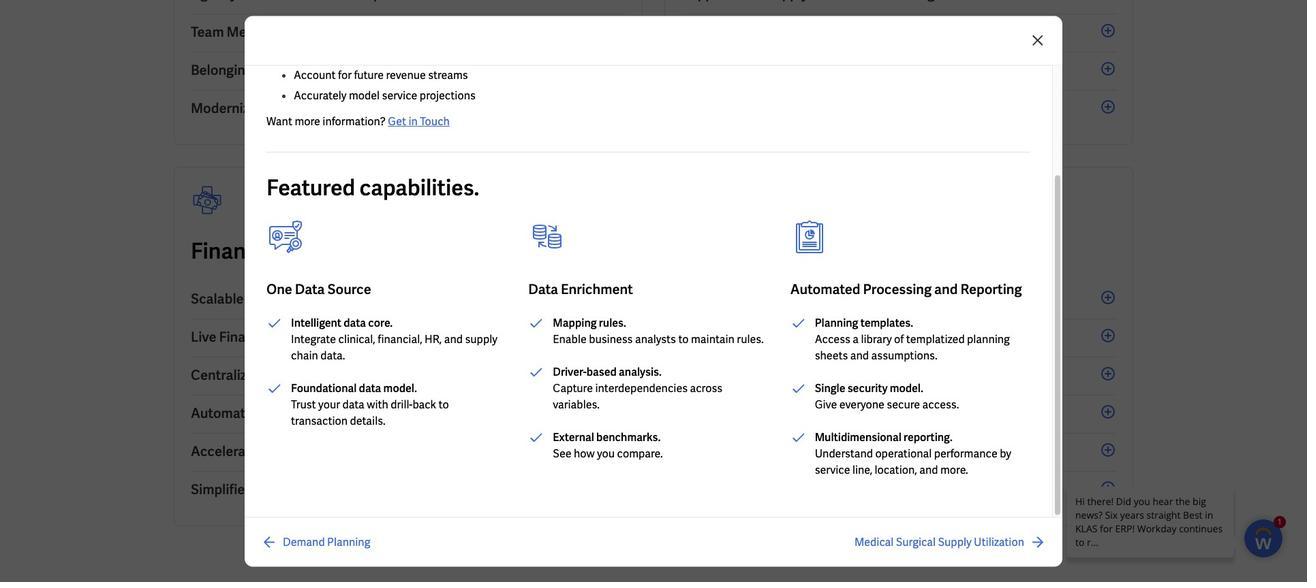 Task type: locate. For each thing, give the bounding box(es) containing it.
financial
[[191, 237, 281, 266], [246, 290, 303, 308], [219, 329, 275, 346]]

management for centralized grants management
[[310, 367, 393, 385]]

0 vertical spatial surgical
[[734, 405, 784, 423]]

2 horizontal spatial planning
[[815, 316, 859, 331]]

team
[[191, 23, 224, 41], [714, 443, 747, 461]]

1 vertical spatial to
[[679, 333, 689, 347]]

1 horizontal spatial medical
[[855, 535, 894, 550]]

0 vertical spatial service
[[289, 100, 335, 117]]

0 horizontal spatial automated
[[191, 405, 261, 423]]

team member experience and well-being button
[[191, 14, 626, 52]]

contract
[[744, 61, 799, 79]]

get
[[388, 115, 406, 129]]

automated inside "featured capabilities." dialog
[[791, 281, 861, 299]]

of left new at left
[[341, 481, 354, 499]]

team up belonging
[[191, 23, 224, 41]]

1 vertical spatial care
[[682, 443, 711, 461]]

featured capabilities. dialog
[[0, 0, 1308, 583]]

1 horizontal spatial to
[[439, 398, 449, 412]]

1 vertical spatial financial
[[246, 290, 303, 308]]

1 horizontal spatial automated
[[791, 281, 861, 299]]

1 vertical spatial demand
[[283, 535, 325, 550]]

driver- inside button
[[766, 290, 808, 308]]

automated down "value-" at top
[[791, 281, 861, 299]]

enrichment
[[561, 281, 633, 299]]

performance
[[934, 447, 998, 462]]

intelligent data core. integrate clinical, financial, hr, and supply chain data.
[[291, 316, 498, 363]]

modernized hr service delivery
[[191, 100, 388, 117]]

model. for and
[[890, 382, 924, 396]]

multidimensional reporting. understand operational performance by service line, location, and more.
[[815, 431, 1012, 478]]

featured capabilities.
[[267, 174, 480, 202]]

0 vertical spatial delivery
[[338, 100, 388, 117]]

operational
[[876, 447, 932, 462]]

0 horizontal spatial model.
[[384, 382, 417, 396]]

0 horizontal spatial rules.
[[599, 316, 626, 331]]

centralized grants management
[[191, 367, 393, 385]]

0 horizontal spatial based
[[808, 290, 846, 308]]

demand planning
[[682, 329, 791, 346], [283, 535, 371, 550]]

to
[[340, 61, 353, 79], [679, 333, 689, 347], [439, 398, 449, 412]]

scalable financial operations
[[191, 290, 375, 308]]

0 horizontal spatial medical
[[682, 405, 731, 423]]

model. for source
[[384, 382, 417, 396]]

sustainability
[[285, 237, 421, 266]]

financial up scalable
[[191, 237, 281, 266]]

data up clinical,
[[344, 316, 366, 331]]

insights up 'chain'
[[278, 329, 328, 346]]

1 horizontal spatial insights
[[682, 237, 761, 266]]

model. inside single security model. give everyone secure access.
[[890, 382, 924, 396]]

data
[[295, 281, 325, 299], [529, 281, 558, 299]]

0 vertical spatial automated
[[791, 281, 861, 299]]

insights up prepackaged
[[682, 237, 761, 266]]

modeling
[[849, 290, 907, 308]]

audit
[[367, 405, 401, 423]]

to right back
[[439, 398, 449, 412]]

1 horizontal spatial service
[[815, 464, 851, 478]]

0 vertical spatial to
[[340, 61, 353, 79]]

driver- up capture in the bottom left of the page
[[553, 365, 587, 380]]

based up access in the right bottom of the page
[[808, 290, 846, 308]]

1 vertical spatial demand planning
[[283, 535, 371, 550]]

0 horizontal spatial demand planning button
[[261, 535, 371, 551]]

your
[[318, 398, 340, 412]]

of up scalable financial operations button
[[425, 237, 446, 266]]

and left unit
[[785, 367, 809, 385]]

demand planning down simplified management of new revenue streams
[[283, 535, 371, 550]]

1 horizontal spatial demand planning button
[[682, 320, 1117, 358]]

2 model. from the left
[[890, 382, 924, 396]]

chain
[[291, 349, 318, 363]]

0 horizontal spatial service
[[382, 89, 418, 103]]

1 horizontal spatial service
[[856, 367, 902, 385]]

0 horizontal spatial driver-
[[553, 365, 587, 380]]

1 vertical spatial surgical
[[896, 535, 936, 550]]

you
[[597, 447, 615, 462]]

and inside multidimensional reporting. understand operational performance by service line, location, and more.
[[920, 464, 938, 478]]

and
[[353, 23, 377, 41], [256, 61, 279, 79], [935, 281, 958, 299], [444, 333, 463, 347], [851, 349, 869, 363], [785, 367, 809, 385], [341, 405, 364, 423], [920, 464, 938, 478]]

health
[[391, 61, 433, 79]]

0 horizontal spatial demand
[[283, 535, 325, 550]]

care team productivity
[[682, 443, 826, 461]]

0 vertical spatial team
[[191, 23, 224, 41]]

accurately
[[294, 89, 347, 103]]

based up automated processing and reporting
[[876, 237, 937, 266]]

hr,
[[425, 333, 442, 347]]

1 vertical spatial data
[[359, 382, 381, 396]]

data for foundational
[[359, 382, 381, 396]]

trust
[[291, 398, 316, 412]]

automated down centralized at the left
[[191, 405, 261, 423]]

1 vertical spatial supply
[[938, 535, 972, 550]]

more.
[[941, 464, 969, 478]]

insights inside button
[[278, 329, 328, 346]]

model. inside foundational data model. trust your data with drill-back to transaction details.
[[384, 382, 417, 396]]

supply
[[465, 333, 498, 347]]

insights
[[682, 237, 761, 266], [278, 329, 328, 346]]

in
[[409, 115, 418, 129]]

rules. up the business
[[599, 316, 626, 331]]

data up details.
[[343, 398, 365, 412]]

1 vertical spatial driver-
[[553, 365, 587, 380]]

surgical
[[734, 405, 784, 423], [896, 535, 936, 550]]

intelligent
[[291, 316, 342, 331]]

1 vertical spatial for
[[766, 237, 794, 266]]

planning
[[967, 333, 1010, 347]]

planning
[[815, 316, 859, 331], [737, 329, 791, 346], [327, 535, 371, 550]]

data enrichment
[[529, 281, 633, 299]]

1 vertical spatial insights
[[278, 329, 328, 346]]

well-
[[380, 23, 411, 41]]

scalable
[[191, 290, 244, 308]]

0 vertical spatial for
[[338, 68, 352, 82]]

and left well-
[[353, 23, 377, 41]]

2 horizontal spatial to
[[679, 333, 689, 347]]

get in touch link
[[388, 115, 450, 129]]

0 horizontal spatial demand planning
[[283, 535, 371, 550]]

for up prepackaged driver-based modeling
[[766, 237, 794, 266]]

model. up drill-
[[384, 382, 417, 396]]

details.
[[350, 415, 386, 429]]

belonging and diversity to drive health equity button
[[191, 52, 626, 91]]

service
[[382, 89, 418, 103], [815, 464, 851, 478]]

1 model. from the left
[[384, 382, 417, 396]]

service down revenue
[[382, 89, 418, 103]]

automated inside button
[[191, 405, 261, 423]]

0 vertical spatial data
[[344, 316, 366, 331]]

driver- right prepackaged
[[766, 290, 808, 308]]

1 vertical spatial medical
[[855, 535, 894, 550]]

1 vertical spatial team
[[714, 443, 747, 461]]

0 vertical spatial insights
[[682, 237, 761, 266]]

service down assumptions.
[[856, 367, 902, 385]]

rules.
[[599, 316, 626, 331], [737, 333, 764, 347]]

0 horizontal spatial utilization
[[832, 405, 896, 423]]

1 vertical spatial utilization
[[974, 535, 1025, 550]]

1 horizontal spatial surgical
[[896, 535, 936, 550]]

0 horizontal spatial a
[[798, 237, 810, 266]]

0 horizontal spatial team
[[191, 23, 224, 41]]

0 vertical spatial supply
[[787, 405, 829, 423]]

medical surgical supply utilization inside "featured capabilities." dialog
[[855, 535, 1025, 550]]

1 vertical spatial demand planning button
[[261, 535, 371, 551]]

planning templates. access a library of templatized planning sheets and assumptions.
[[815, 316, 1010, 363]]

data right the one at the left
[[295, 281, 325, 299]]

medical surgical supply utilization button inside "featured capabilities." dialog
[[855, 535, 1047, 551]]

2 vertical spatial financial
[[219, 329, 275, 346]]

0 vertical spatial based
[[876, 237, 937, 266]]

1 horizontal spatial for
[[766, 237, 794, 266]]

1 horizontal spatial team
[[714, 443, 747, 461]]

0 vertical spatial utilization
[[832, 405, 896, 423]]

1 horizontal spatial driver-
[[766, 290, 808, 308]]

live financial insights
[[191, 329, 328, 346]]

of up assumptions.
[[895, 333, 904, 347]]

demand planning inside "featured capabilities." dialog
[[283, 535, 371, 550]]

service down understand
[[815, 464, 851, 478]]

and right hr,
[[444, 333, 463, 347]]

demand
[[682, 329, 734, 346], [283, 535, 325, 550]]

1 horizontal spatial supply
[[938, 535, 972, 550]]

and left more.
[[920, 464, 938, 478]]

0 vertical spatial medical
[[682, 405, 731, 423]]

unit
[[811, 367, 838, 385]]

based inside button
[[808, 290, 846, 308]]

1 horizontal spatial rules.
[[737, 333, 764, 347]]

planning up volumes in the bottom right of the page
[[737, 329, 791, 346]]

for
[[338, 68, 352, 82], [766, 237, 794, 266]]

to left future
[[340, 61, 353, 79]]

0 horizontal spatial care
[[450, 237, 497, 266]]

1 vertical spatial a
[[853, 333, 859, 347]]

1 vertical spatial automated
[[191, 405, 261, 423]]

2 vertical spatial data
[[343, 398, 365, 412]]

1 horizontal spatial care
[[682, 443, 711, 461]]

access
[[815, 333, 851, 347]]

0 vertical spatial demand
[[682, 329, 734, 346]]

care
[[450, 237, 497, 266], [682, 443, 711, 461]]

2 vertical spatial management
[[256, 481, 338, 499]]

0 horizontal spatial service
[[289, 100, 335, 117]]

0 horizontal spatial delivery
[[338, 100, 388, 117]]

to inside foundational data model. trust your data with drill-back to transaction details.
[[439, 398, 449, 412]]

1 vertical spatial medical surgical supply utilization button
[[855, 535, 1047, 551]]

1 horizontal spatial delivery
[[501, 237, 583, 266]]

delivery down future
[[338, 100, 388, 117]]

centralized grants management button
[[191, 358, 626, 396]]

for left future
[[338, 68, 352, 82]]

financial up centralized at the left
[[219, 329, 275, 346]]

planning down simplified management of new revenue streams
[[327, 535, 371, 550]]

1 data from the left
[[295, 281, 325, 299]]

revenue
[[387, 481, 441, 499]]

0 horizontal spatial to
[[340, 61, 353, 79]]

1 horizontal spatial a
[[853, 333, 859, 347]]

1 vertical spatial delivery
[[501, 237, 583, 266]]

delivery up data enrichment
[[501, 237, 583, 266]]

planning inside planning templates. access a library of templatized planning sheets and assumptions.
[[815, 316, 859, 331]]

data up mapping
[[529, 281, 558, 299]]

care team productivity button
[[682, 434, 1117, 472]]

1 horizontal spatial demand
[[682, 329, 734, 346]]

1 vertical spatial management
[[310, 367, 393, 385]]

service down account
[[289, 100, 335, 117]]

with
[[367, 398, 389, 412]]

drill-
[[391, 398, 413, 412]]

demand planning down prepackaged
[[682, 329, 791, 346]]

0 horizontal spatial planning
[[327, 535, 371, 550]]

1 vertical spatial medical surgical supply utilization
[[855, 535, 1025, 550]]

modernized
[[191, 100, 265, 117]]

0 vertical spatial driver-
[[766, 290, 808, 308]]

forecasting
[[905, 367, 978, 385]]

for inside account for future revenue streams accurately model service projections
[[338, 68, 352, 82]]

data inside intelligent data core. integrate clinical, financial, hr, and supply chain data.
[[344, 316, 366, 331]]

of right unit
[[841, 367, 853, 385]]

account
[[294, 68, 336, 82]]

0 vertical spatial rules.
[[599, 316, 626, 331]]

demand up 'patient'
[[682, 329, 734, 346]]

live financial insights button
[[191, 320, 626, 358]]

experience
[[282, 23, 351, 41]]

revenue
[[386, 68, 426, 82]]

1 horizontal spatial data
[[529, 281, 558, 299]]

capture
[[553, 382, 593, 396]]

assumptions.
[[872, 349, 938, 363]]

model. up secure
[[890, 382, 924, 396]]

1 vertical spatial service
[[856, 367, 902, 385]]

0 vertical spatial a
[[798, 237, 810, 266]]

1 horizontal spatial demand planning
[[682, 329, 791, 346]]

demand inside "featured capabilities." dialog
[[283, 535, 325, 550]]

team left productivity
[[714, 443, 747, 461]]

0 vertical spatial management
[[802, 61, 885, 79]]

demand planning button
[[682, 320, 1117, 358], [261, 535, 371, 551]]

planning up access in the right bottom of the page
[[815, 316, 859, 331]]

to right analysts at the bottom
[[679, 333, 689, 347]]

0 vertical spatial service
[[382, 89, 418, 103]]

member
[[227, 23, 279, 41]]

financial up the live financial insights
[[246, 290, 303, 308]]

rules. up volumes in the bottom right of the page
[[737, 333, 764, 347]]

a left "value-" at top
[[798, 237, 810, 266]]

streams
[[428, 68, 468, 82]]

single security model. give everyone secure access.
[[815, 382, 959, 412]]

1 horizontal spatial based
[[876, 237, 937, 266]]

1 horizontal spatial model.
[[890, 382, 924, 396]]

one data source
[[267, 281, 371, 299]]

mapping rules. enable business analysts to maintain rules.
[[553, 316, 764, 347]]

and down library
[[851, 349, 869, 363]]

1 vertical spatial based
[[808, 290, 846, 308]]

1 horizontal spatial utilization
[[974, 535, 1025, 550]]

service inside "button"
[[289, 100, 335, 117]]

1 vertical spatial service
[[815, 464, 851, 478]]

data up with
[[359, 382, 381, 396]]

patient volumes and unit of service forecasting button
[[682, 358, 1117, 396]]

demand down simplified management of new revenue streams
[[283, 535, 325, 550]]

a left library
[[853, 333, 859, 347]]

2 vertical spatial to
[[439, 398, 449, 412]]

0 horizontal spatial insights
[[278, 329, 328, 346]]



Task type: vqa. For each thing, say whether or not it's contained in the screenshot.
Done Button
no



Task type: describe. For each thing, give the bounding box(es) containing it.
across
[[690, 382, 723, 396]]

to inside button
[[340, 61, 353, 79]]

data for intelligent
[[344, 316, 366, 331]]

industry
[[942, 237, 1024, 266]]

external benchmarks. see how you compare.
[[553, 431, 663, 462]]

benchmarks.
[[597, 431, 661, 445]]

belonging
[[191, 61, 253, 79]]

accelerated m&a integration
[[191, 443, 372, 461]]

variables.
[[553, 398, 600, 412]]

diversity
[[282, 61, 337, 79]]

secure
[[887, 398, 921, 412]]

back
[[413, 398, 436, 412]]

by
[[1000, 447, 1012, 462]]

of inside button
[[341, 481, 354, 499]]

to inside mapping rules. enable business analysts to maintain rules.
[[679, 333, 689, 347]]

a inside planning templates. access a library of templatized planning sheets and assumptions.
[[853, 333, 859, 347]]

reporting
[[961, 281, 1022, 299]]

financial for live
[[219, 329, 275, 346]]

team member experience and well-being
[[191, 23, 446, 41]]

management for proactive contract management
[[802, 61, 885, 79]]

equity
[[435, 61, 475, 79]]

delivery inside "button"
[[338, 100, 388, 117]]

clinical,
[[339, 333, 376, 347]]

transaction
[[291, 415, 348, 429]]

hr
[[267, 100, 286, 117]]

mapping
[[553, 316, 597, 331]]

foundational data model. trust your data with drill-back to transaction details.
[[291, 382, 449, 429]]

new
[[356, 481, 384, 499]]

accelerated
[[191, 443, 266, 461]]

more
[[295, 115, 320, 129]]

of inside button
[[841, 367, 853, 385]]

and inside button
[[785, 367, 809, 385]]

analysis.
[[619, 365, 662, 380]]

0 horizontal spatial supply
[[787, 405, 829, 423]]

reporting.
[[904, 431, 953, 445]]

value-
[[814, 237, 876, 266]]

0 vertical spatial care
[[450, 237, 497, 266]]

integration
[[303, 443, 372, 461]]

simplified
[[191, 481, 253, 499]]

service inside button
[[856, 367, 902, 385]]

one
[[267, 281, 292, 299]]

0 vertical spatial demand planning
[[682, 329, 791, 346]]

insights for a value-based industry
[[682, 237, 1024, 266]]

surgical inside "featured capabilities." dialog
[[896, 535, 936, 550]]

belonging and diversity to drive health equity
[[191, 61, 475, 79]]

2 data from the left
[[529, 281, 558, 299]]

for for account
[[338, 68, 352, 82]]

want more information? get in touch
[[267, 115, 450, 129]]

service inside account for future revenue streams accurately model service projections
[[382, 89, 418, 103]]

patient volumes and unit of service forecasting
[[682, 367, 978, 385]]

automated for automated processing and reporting
[[791, 281, 861, 299]]

driver- inside 'driver-based analysis. capture interdependencies across variables.'
[[553, 365, 587, 380]]

featured
[[267, 174, 355, 202]]

and right your
[[341, 405, 364, 423]]

1 horizontal spatial planning
[[737, 329, 791, 346]]

security
[[848, 382, 888, 396]]

m&a
[[269, 443, 301, 461]]

streams
[[444, 481, 495, 499]]

utilization inside "featured capabilities." dialog
[[974, 535, 1025, 550]]

medical inside "featured capabilities." dialog
[[855, 535, 894, 550]]

accelerated m&a integration button
[[191, 434, 626, 472]]

line,
[[853, 464, 873, 478]]

live
[[191, 329, 216, 346]]

and inside intelligent data core. integrate clinical, financial, hr, and supply chain data.
[[444, 333, 463, 347]]

scalable financial operations button
[[191, 282, 626, 320]]

templatized
[[907, 333, 965, 347]]

patient
[[682, 367, 727, 385]]

integrate
[[291, 333, 336, 347]]

give
[[815, 398, 837, 412]]

financial for scalable
[[246, 290, 303, 308]]

processing
[[863, 281, 932, 299]]

1 vertical spatial rules.
[[737, 333, 764, 347]]

0 vertical spatial financial
[[191, 237, 281, 266]]

external
[[553, 431, 594, 445]]

account for future revenue streams accurately model service projections
[[294, 68, 476, 103]]

and up hr on the left
[[256, 61, 279, 79]]

future
[[354, 68, 384, 82]]

and left reporting
[[935, 281, 958, 299]]

0 horizontal spatial surgical
[[734, 405, 784, 423]]

information?
[[323, 115, 386, 129]]

for for insights
[[766, 237, 794, 266]]

touch
[[420, 115, 450, 129]]

care inside care team productivity button
[[682, 443, 711, 461]]

source
[[328, 281, 371, 299]]

prepackaged driver-based modeling
[[682, 290, 907, 308]]

everyone
[[840, 398, 885, 412]]

analysts
[[635, 333, 676, 347]]

0 vertical spatial medical surgical supply utilization
[[682, 405, 896, 423]]

0 vertical spatial medical surgical supply utilization button
[[682, 396, 1117, 434]]

library
[[861, 333, 892, 347]]

and inside planning templates. access a library of templatized planning sheets and assumptions.
[[851, 349, 869, 363]]

proactive contract management
[[682, 61, 885, 79]]

being
[[411, 23, 446, 41]]

want
[[267, 115, 292, 129]]

of inside planning templates. access a library of templatized planning sheets and assumptions.
[[895, 333, 904, 347]]

sheets
[[815, 349, 848, 363]]

prepackaged
[[682, 290, 763, 308]]

supply inside "featured capabilities." dialog
[[938, 535, 972, 550]]

service inside multidimensional reporting. understand operational performance by service line, location, and more.
[[815, 464, 851, 478]]

data.
[[321, 349, 345, 363]]

productivity
[[750, 443, 826, 461]]

business
[[589, 333, 633, 347]]

enable
[[553, 333, 587, 347]]

simplified management of new revenue streams button
[[191, 472, 626, 510]]

automated compliance and audit support
[[191, 405, 454, 423]]

prepackaged driver-based modeling button
[[682, 282, 1117, 320]]

proactive
[[682, 61, 741, 79]]

support
[[404, 405, 454, 423]]

0 vertical spatial demand planning button
[[682, 320, 1117, 358]]

automated for automated compliance and audit support
[[191, 405, 261, 423]]



